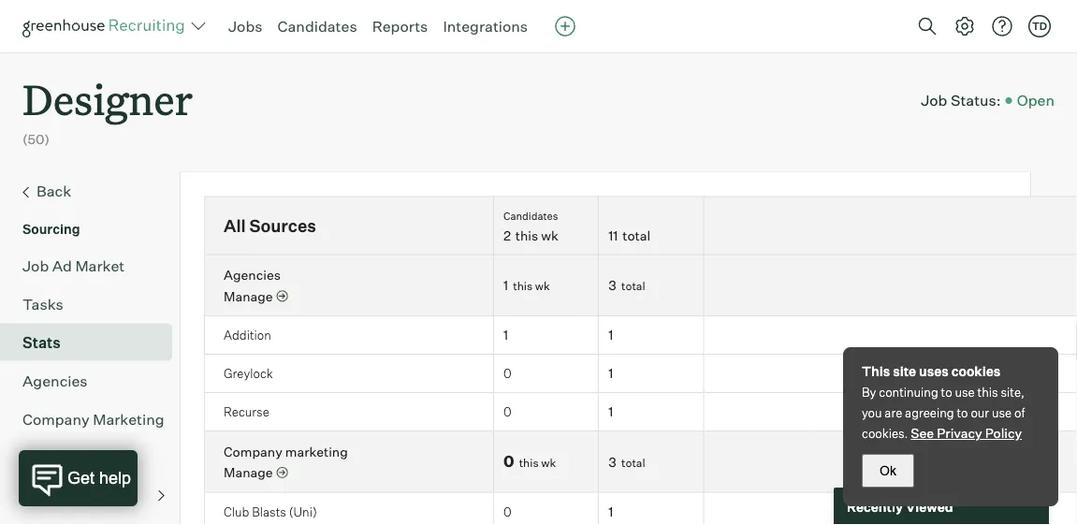 Task type: vqa. For each thing, say whether or not it's contained in the screenshot.
bottommost "report"
no



Task type: describe. For each thing, give the bounding box(es) containing it.
1 link for club blasts (uni)
[[609, 504, 614, 520]]

designer link
[[22, 52, 193, 130]]

job status:
[[922, 91, 1002, 110]]

this inside the candidates 2 this wk
[[516, 227, 539, 244]]

see privacy policy link
[[911, 425, 1023, 442]]

1 vertical spatial use
[[993, 405, 1012, 420]]

0 for recurse
[[504, 404, 512, 419]]

wk for 1
[[535, 279, 550, 293]]

company marketing link
[[224, 444, 348, 460]]

3 total for 1
[[609, 277, 646, 294]]

policy
[[986, 425, 1023, 442]]

wk for 0
[[541, 456, 556, 470]]

manage inside company marketing manage
[[224, 465, 273, 481]]

1 link for greylock
[[609, 365, 614, 382]]

ok
[[880, 464, 897, 478]]

club blasts (uni)
[[224, 504, 317, 519]]

0 vertical spatial use
[[956, 385, 976, 400]]

1 link for addition
[[609, 327, 614, 343]]

job for job ad market
[[22, 256, 49, 275]]

0 for club blasts (uni)
[[504, 504, 512, 519]]

reports
[[372, 17, 428, 36]]

11
[[609, 227, 618, 244]]

0 this wk
[[504, 452, 556, 471]]

(50)
[[22, 131, 50, 148]]

company for company marketing
[[22, 410, 90, 429]]

job ad market link
[[22, 254, 165, 277]]

1 this wk
[[504, 277, 550, 294]]

agencies for agencies manage
[[224, 267, 281, 283]]

2
[[504, 227, 511, 244]]

site
[[894, 363, 917, 380]]

11 link
[[609, 227, 618, 244]]

search image
[[917, 15, 939, 37]]

referrals
[[22, 448, 86, 467]]

1 horizontal spatial to
[[957, 405, 969, 420]]

addition
[[224, 328, 271, 343]]

3 0 from the top
[[504, 452, 514, 471]]

tasks link
[[22, 293, 165, 315]]

manage link for 1
[[224, 287, 288, 305]]

social
[[22, 487, 65, 505]]

company marketing
[[22, 410, 164, 429]]

1 link for recurse
[[609, 404, 614, 420]]

status:
[[951, 91, 1002, 110]]

1 vertical spatial total
[[622, 279, 646, 293]]

site,
[[1001, 385, 1025, 400]]

td
[[1033, 20, 1048, 32]]

by continuing to use this site, you are agreeing to our use of cookies.
[[862, 385, 1026, 441]]

candidates for candidates 2 this wk
[[504, 209, 558, 222]]

wk inside the candidates 2 this wk
[[541, 227, 559, 244]]

designer (50)
[[22, 71, 193, 148]]

tasks
[[22, 295, 64, 313]]

viewed
[[906, 498, 954, 515]]

back
[[37, 181, 71, 200]]

all
[[224, 215, 246, 236]]

social media
[[22, 487, 112, 505]]

total for 0
[[622, 456, 646, 470]]

candidates for candidates
[[278, 17, 357, 36]]

continuing
[[880, 385, 939, 400]]

all sources
[[224, 215, 316, 236]]

td button
[[1025, 11, 1055, 41]]

3 for 0
[[609, 454, 617, 470]]

manage inside agencies manage
[[224, 288, 273, 305]]

blasts
[[252, 504, 286, 519]]



Task type: locate. For each thing, give the bounding box(es) containing it.
0 vertical spatial 3 total
[[609, 277, 646, 294]]

see privacy policy
[[911, 425, 1023, 442]]

1 for club blasts (uni)
[[609, 504, 614, 520]]

1
[[504, 277, 508, 294], [504, 327, 508, 343], [609, 327, 614, 343], [609, 365, 614, 382], [609, 404, 614, 420], [609, 504, 614, 520]]

1 0 from the top
[[504, 366, 512, 381]]

candidates
[[278, 17, 357, 36], [504, 209, 558, 222]]

0 vertical spatial candidates
[[278, 17, 357, 36]]

2 3 link from the top
[[609, 454, 617, 470]]

use left of
[[993, 405, 1012, 420]]

1 horizontal spatial job
[[922, 91, 948, 110]]

club
[[224, 504, 249, 519]]

ad
[[52, 256, 72, 275]]

use
[[956, 385, 976, 400], [993, 405, 1012, 420]]

you
[[862, 405, 883, 420]]

cookies
[[952, 363, 1001, 380]]

by
[[862, 385, 877, 400]]

company up the referrals
[[22, 410, 90, 429]]

job for job status:
[[922, 91, 948, 110]]

this
[[862, 363, 891, 380]]

2 vertical spatial wk
[[541, 456, 556, 470]]

1 vertical spatial 3 link
[[609, 454, 617, 470]]

stats link
[[22, 331, 165, 354]]

1 vertical spatial agencies
[[22, 371, 88, 390]]

0 vertical spatial agencies
[[224, 267, 281, 283]]

marketing
[[285, 444, 348, 460]]

1 for recurse
[[609, 404, 614, 420]]

greylock
[[224, 366, 273, 381]]

integrations link
[[443, 17, 528, 36]]

1 horizontal spatial agencies
[[224, 267, 281, 283]]

1 vertical spatial company
[[224, 444, 283, 460]]

3
[[609, 277, 617, 294], [609, 454, 617, 470]]

open
[[1018, 91, 1055, 110]]

3 link down 11 link
[[609, 277, 617, 294]]

1 vertical spatial manage
[[224, 465, 273, 481]]

(uni)
[[289, 504, 317, 519]]

0 vertical spatial total
[[623, 227, 651, 244]]

1 vertical spatial wk
[[535, 279, 550, 293]]

recently
[[847, 498, 904, 515]]

3 for 1
[[609, 277, 617, 294]]

0 vertical spatial 3 link
[[609, 277, 617, 294]]

configure image
[[954, 15, 977, 37]]

manage up addition
[[224, 288, 273, 305]]

1 horizontal spatial use
[[993, 405, 1012, 420]]

recurse
[[224, 404, 269, 419]]

0 horizontal spatial agencies link
[[22, 370, 165, 392]]

of
[[1015, 405, 1026, 420]]

3 total for 0
[[609, 454, 646, 470]]

cookies.
[[862, 426, 909, 441]]

job left ad
[[22, 256, 49, 275]]

this inside 0 this wk
[[519, 456, 539, 470]]

manage link down company marketing link
[[224, 464, 288, 482]]

sourcing
[[22, 221, 80, 237]]

1 vertical spatial 3 total
[[609, 454, 646, 470]]

1 manage link from the top
[[224, 287, 288, 305]]

1 vertical spatial candidates
[[504, 209, 558, 222]]

company marketing manage
[[224, 444, 348, 481]]

3 down 11 link
[[609, 277, 617, 294]]

uses
[[920, 363, 949, 380]]

candidates inside the candidates 2 this wk
[[504, 209, 558, 222]]

4 0 from the top
[[504, 504, 512, 519]]

designer
[[22, 71, 193, 126]]

job left status:
[[922, 91, 948, 110]]

3 link for 0
[[609, 454, 617, 470]]

0 vertical spatial manage link
[[224, 287, 288, 305]]

3 link
[[609, 277, 617, 294], [609, 454, 617, 470]]

3 right 0 this wk
[[609, 454, 617, 470]]

0 horizontal spatial company
[[22, 410, 90, 429]]

company inside company marketing manage
[[224, 444, 283, 460]]

candidates right jobs in the top left of the page
[[278, 17, 357, 36]]

0 vertical spatial job
[[922, 91, 948, 110]]

wk inside 0 this wk
[[541, 456, 556, 470]]

11 total
[[609, 227, 651, 244]]

td button
[[1029, 15, 1052, 37]]

agencies link down 'stats' link
[[22, 370, 165, 392]]

company for company marketing manage
[[224, 444, 283, 460]]

0
[[504, 366, 512, 381], [504, 404, 512, 419], [504, 452, 514, 471], [504, 504, 512, 519]]

3 link for 1
[[609, 277, 617, 294]]

company
[[22, 410, 90, 429], [224, 444, 283, 460]]

marketing
[[93, 410, 164, 429]]

3 total
[[609, 277, 646, 294], [609, 454, 646, 470]]

0 vertical spatial company
[[22, 410, 90, 429]]

1 vertical spatial job
[[22, 256, 49, 275]]

1 horizontal spatial company
[[224, 444, 283, 460]]

0 vertical spatial to
[[942, 385, 953, 400]]

agencies down all
[[224, 267, 281, 283]]

0 vertical spatial manage
[[224, 288, 273, 305]]

1 manage from the top
[[224, 288, 273, 305]]

3 link right 0 this wk
[[609, 454, 617, 470]]

see
[[911, 425, 935, 442]]

2 vertical spatial total
[[622, 456, 646, 470]]

to
[[942, 385, 953, 400], [957, 405, 969, 420]]

social media link
[[22, 485, 165, 507]]

candidates up 2 link
[[504, 209, 558, 222]]

use down cookies on the right bottom of the page
[[956, 385, 976, 400]]

1 for greylock
[[609, 365, 614, 382]]

agencies link
[[224, 267, 281, 283], [22, 370, 165, 392]]

0 horizontal spatial to
[[942, 385, 953, 400]]

this site uses cookies
[[862, 363, 1001, 380]]

0 vertical spatial agencies link
[[224, 267, 281, 283]]

total
[[623, 227, 651, 244], [622, 279, 646, 293], [622, 456, 646, 470]]

to left our at bottom
[[957, 405, 969, 420]]

2 0 from the top
[[504, 404, 512, 419]]

1 3 from the top
[[609, 277, 617, 294]]

company inside company marketing link
[[22, 410, 90, 429]]

0 horizontal spatial use
[[956, 385, 976, 400]]

2 manage from the top
[[224, 465, 273, 481]]

1 horizontal spatial agencies link
[[224, 267, 281, 283]]

this
[[516, 227, 539, 244], [513, 279, 533, 293], [978, 385, 999, 400], [519, 456, 539, 470]]

agencies link down all
[[224, 267, 281, 283]]

privacy
[[938, 425, 983, 442]]

total for candidates
[[623, 227, 651, 244]]

stats
[[22, 333, 61, 352]]

recently viewed
[[847, 498, 954, 515]]

job inside "link"
[[22, 256, 49, 275]]

agreeing
[[906, 405, 955, 420]]

integrations
[[443, 17, 528, 36]]

company down recurse
[[224, 444, 283, 460]]

job ad market
[[22, 256, 125, 275]]

2 3 total from the top
[[609, 454, 646, 470]]

1 3 total from the top
[[609, 277, 646, 294]]

agencies for agencies
[[22, 371, 88, 390]]

1 link
[[504, 277, 508, 294], [504, 327, 508, 343], [609, 327, 614, 343], [609, 365, 614, 382], [609, 404, 614, 420], [609, 504, 614, 520]]

manage up club
[[224, 465, 273, 481]]

market
[[75, 256, 125, 275]]

candidates 2 this wk
[[504, 209, 559, 244]]

0 horizontal spatial candidates
[[278, 17, 357, 36]]

0 horizontal spatial job
[[22, 256, 49, 275]]

agencies
[[224, 267, 281, 283], [22, 371, 88, 390]]

manage link for 0
[[224, 464, 288, 482]]

1 3 link from the top
[[609, 277, 617, 294]]

to down uses
[[942, 385, 953, 400]]

jobs
[[228, 17, 263, 36]]

referrals link
[[22, 446, 165, 469]]

1 vertical spatial agencies link
[[22, 370, 165, 392]]

0 vertical spatial 3
[[609, 277, 617, 294]]

job
[[922, 91, 948, 110], [22, 256, 49, 275]]

back link
[[22, 180, 165, 204]]

jobs link
[[228, 17, 263, 36]]

company marketing link
[[22, 408, 165, 430]]

agencies down stats
[[22, 371, 88, 390]]

0 for greylock
[[504, 366, 512, 381]]

1 horizontal spatial candidates
[[504, 209, 558, 222]]

0 vertical spatial wk
[[541, 227, 559, 244]]

reports link
[[372, 17, 428, 36]]

2 link
[[504, 227, 511, 244]]

manage link
[[224, 287, 288, 305], [224, 464, 288, 482]]

this inside by continuing to use this site, you are agreeing to our use of cookies.
[[978, 385, 999, 400]]

ok button
[[862, 454, 915, 488]]

candidates link
[[278, 17, 357, 36]]

wk
[[541, 227, 559, 244], [535, 279, 550, 293], [541, 456, 556, 470]]

media
[[68, 487, 112, 505]]

manage link up addition
[[224, 287, 288, 305]]

2 3 from the top
[[609, 454, 617, 470]]

wk inside the 1 this wk
[[535, 279, 550, 293]]

0 horizontal spatial agencies
[[22, 371, 88, 390]]

1 vertical spatial manage link
[[224, 464, 288, 482]]

are
[[885, 405, 903, 420]]

this inside the 1 this wk
[[513, 279, 533, 293]]

1 for addition
[[609, 327, 614, 343]]

agencies manage
[[224, 267, 281, 305]]

sources
[[249, 215, 316, 236]]

1 vertical spatial 3
[[609, 454, 617, 470]]

1 vertical spatial to
[[957, 405, 969, 420]]

manage
[[224, 288, 273, 305], [224, 465, 273, 481]]

2 manage link from the top
[[224, 464, 288, 482]]

our
[[971, 405, 990, 420]]

greenhouse recruiting image
[[22, 15, 191, 37]]



